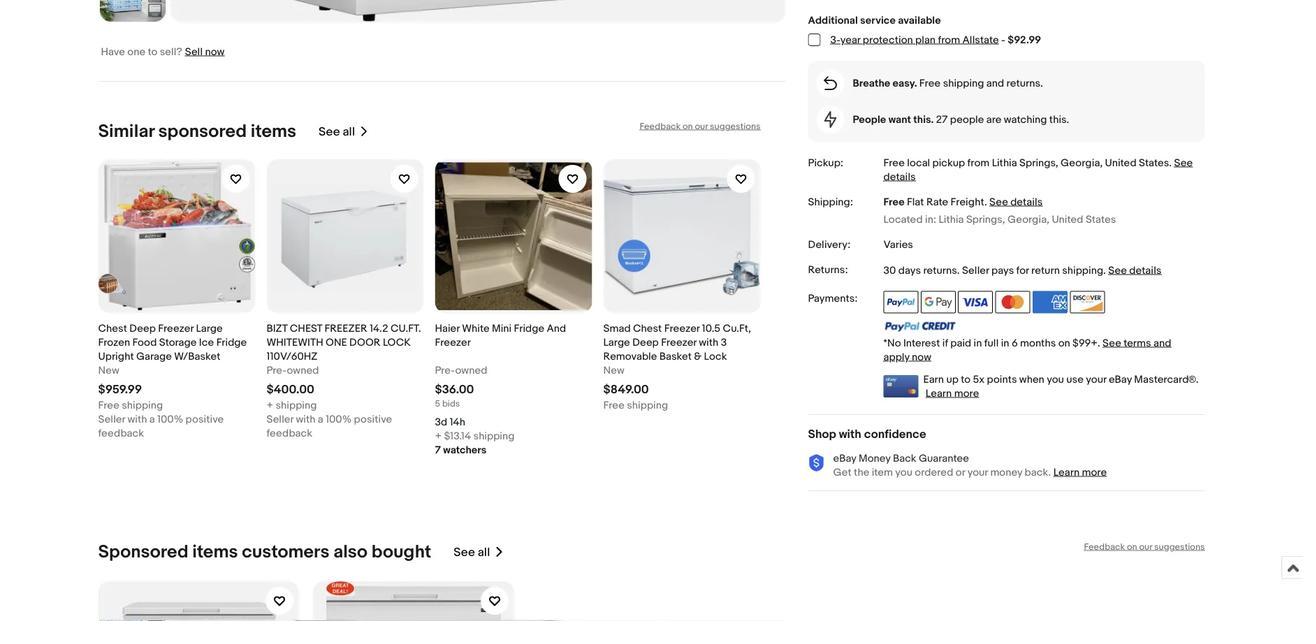 Task type: describe. For each thing, give the bounding box(es) containing it.
people
[[950, 113, 984, 126]]

want
[[889, 113, 911, 126]]

1 horizontal spatial states
[[1139, 157, 1169, 169]]

pre- inside pre-owned $36.00 5 bids 3d 14h + $13.14 shipping 7 watchers
[[435, 364, 455, 377]]

service
[[860, 14, 896, 27]]

days
[[899, 264, 921, 277]]

shipping inside pre-owned $36.00 5 bids 3d 14h + $13.14 shipping 7 watchers
[[473, 430, 515, 442]]

3-year protection plan from allstate - $92.99
[[831, 34, 1041, 46]]

lock
[[383, 336, 411, 349]]

sell?
[[160, 46, 182, 58]]

upright
[[98, 350, 134, 363]]

seller with a 100% positive feedback text field for $400.00
[[267, 412, 424, 440]]

see details
[[884, 157, 1193, 183]]

0 horizontal spatial united
[[1052, 214, 1084, 226]]

bizt
[[267, 322, 288, 335]]

returns:
[[808, 264, 848, 277]]

1 vertical spatial states
[[1086, 214, 1116, 226]]

frozen
[[98, 336, 130, 349]]

owned inside pre-owned $36.00 5 bids 3d 14h + $13.14 shipping 7 watchers
[[455, 364, 487, 377]]

payments:
[[808, 293, 858, 305]]

return
[[1032, 264, 1060, 277]]

seller inside the chest deep freezer large frozen food storage ice fridge upright garage w/basket new $959.99 free shipping seller with a 100% positive feedback
[[98, 413, 125, 426]]

large inside the chest deep freezer large frozen food storage ice fridge upright garage w/basket new $959.99 free shipping seller with a 100% positive feedback
[[196, 322, 223, 335]]

smad chest freezer 10.5 cu.ft, large deep freezer with 3 removable basket & lock new $849.00 free shipping
[[603, 322, 751, 412]]

a inside the chest deep freezer large frozen food storage ice fridge upright garage w/basket new $959.99 free shipping seller with a 100% positive feedback
[[149, 413, 155, 426]]

1 in from the left
[[974, 337, 982, 349]]

0 horizontal spatial lithia
[[939, 214, 964, 226]]

shipping up discover image
[[1062, 264, 1104, 277]]

shipping up people want this. 27 people are watching this.
[[943, 77, 984, 90]]

pre-owned $36.00 5 bids 3d 14h + $13.14 shipping 7 watchers
[[435, 364, 515, 456]]

1 this. from the left
[[914, 113, 934, 126]]

similar
[[98, 121, 154, 143]]

year
[[840, 34, 861, 46]]

3
[[721, 336, 727, 349]]

fridge inside haier white mini fridge and freezer
[[514, 322, 544, 335]]

New text field
[[603, 364, 625, 377]]

see terms and apply now
[[884, 337, 1172, 363]]

sponsored
[[98, 541, 188, 563]]

with inside the chest deep freezer large frozen food storage ice fridge upright garage w/basket new $959.99 free shipping seller with a 100% positive feedback
[[128, 413, 147, 426]]

chest inside the chest deep freezer large frozen food storage ice fridge upright garage w/basket new $959.99 free shipping seller with a 100% positive feedback
[[98, 322, 127, 335]]

$849.00 text field
[[603, 383, 649, 397]]

on for similar sponsored items
[[683, 121, 693, 132]]

2 in from the left
[[1001, 337, 1010, 349]]

ebay inside ebay money back guarantee get the item you ordered or your money back. learn more
[[833, 452, 856, 465]]

rate
[[927, 196, 949, 208]]

feedback inside the chest deep freezer large frozen food storage ice fridge upright garage w/basket new $959.99 free shipping seller with a 100% positive feedback
[[98, 427, 144, 440]]

returns
[[924, 264, 957, 277]]

1 horizontal spatial springs,
[[1020, 157, 1059, 169]]

available
[[898, 14, 941, 27]]

google pay image
[[921, 291, 956, 314]]

bizt chest freezer 14.2 cu.ft. whitewith one door lock 110v/60hz pre-owned $400.00 + shipping seller with a 100% positive feedback
[[267, 322, 421, 440]]

free inside smad chest freezer 10.5 cu.ft, large deep freezer with 3 removable basket & lock new $849.00 free shipping
[[603, 399, 625, 412]]

or
[[956, 466, 965, 479]]

$400.00 text field
[[267, 383, 314, 397]]

with details__icon image for ebay
[[808, 455, 825, 472]]

feedback inside bizt chest freezer 14.2 cu.ft. whitewith one door lock 110v/60hz pre-owned $400.00 + shipping seller with a 100% positive feedback
[[267, 427, 312, 440]]

your inside ebay money back guarantee get the item you ordered or your money back. learn more
[[968, 466, 988, 479]]

people want this. 27 people are watching this.
[[853, 113, 1069, 126]]

haier white mini fridge and freezer
[[435, 322, 566, 349]]

owned inside bizt chest freezer 14.2 cu.ft. whitewith one door lock 110v/60hz pre-owned $400.00 + shipping seller with a 100% positive feedback
[[287, 364, 319, 377]]

1 vertical spatial springs,
[[966, 214, 1005, 226]]

$959.99
[[98, 383, 142, 397]]

freight
[[951, 196, 985, 208]]

shipping:
[[808, 196, 853, 208]]

get
[[833, 466, 852, 479]]

1 vertical spatial items
[[192, 541, 238, 563]]

2 horizontal spatial details
[[1130, 264, 1162, 277]]

watching
[[1004, 113, 1047, 126]]

to for up
[[961, 373, 971, 386]]

new inside the chest deep freezer large frozen food storage ice fridge upright garage w/basket new $959.99 free shipping seller with a 100% positive feedback
[[98, 364, 119, 377]]

feedback for similar sponsored items
[[640, 121, 681, 132]]

7 watchers text field
[[435, 443, 487, 457]]

6
[[1012, 337, 1018, 349]]

*no interest if paid in full in 6 months on $99+.
[[884, 337, 1103, 349]]

fridge inside the chest deep freezer large frozen food storage ice fridge upright garage w/basket new $959.99 free shipping seller with a 100% positive feedback
[[216, 336, 247, 349]]

removable
[[603, 350, 657, 363]]

one
[[127, 46, 145, 58]]

pickup:
[[808, 157, 844, 169]]

customers
[[242, 541, 330, 563]]

shop with confidence
[[808, 427, 926, 442]]

5x
[[973, 373, 985, 386]]

0 vertical spatial items
[[251, 121, 296, 143]]

14h
[[450, 416, 465, 428]]

money
[[991, 466, 1023, 479]]

back.
[[1025, 466, 1051, 479]]

chest inside smad chest freezer 10.5 cu.ft, large deep freezer with 3 removable basket & lock new $849.00 free shipping
[[633, 322, 662, 335]]

door
[[349, 336, 381, 349]]

with inside bizt chest freezer 14.2 cu.ft. whitewith one door lock 110v/60hz pre-owned $400.00 + shipping seller with a 100% positive feedback
[[296, 413, 316, 426]]

local
[[907, 157, 930, 169]]

months
[[1020, 337, 1056, 349]]

with inside smad chest freezer 10.5 cu.ft, large deep freezer with 3 removable basket & lock new $849.00 free shipping
[[699, 336, 719, 349]]

chest
[[290, 322, 322, 335]]

delivery:
[[808, 239, 851, 251]]

free up "located"
[[884, 196, 905, 208]]

for
[[1017, 264, 1029, 277]]

easy.
[[893, 77, 917, 90]]

$13.14
[[444, 430, 471, 442]]

+ $13.14 shipping text field
[[435, 429, 515, 443]]

0 vertical spatial and
[[987, 77, 1004, 90]]

$400.00
[[267, 383, 314, 397]]

seller with a 100% positive feedback text field for $959.99
[[98, 412, 255, 440]]

+ shipping text field
[[267, 398, 317, 412]]

0 horizontal spatial georgia,
[[1008, 214, 1050, 226]]

0 vertical spatial georgia,
[[1061, 157, 1103, 169]]

10.5
[[702, 322, 721, 335]]

$959.99 text field
[[98, 383, 142, 397]]

storage
[[159, 336, 197, 349]]

with details__icon image for people
[[824, 111, 837, 128]]

free inside the chest deep freezer large frozen food storage ice fridge upright garage w/basket new $959.99 free shipping seller with a 100% positive feedback
[[98, 399, 119, 412]]

100% inside bizt chest freezer 14.2 cu.ft. whitewith one door lock 110v/60hz pre-owned $400.00 + shipping seller with a 100% positive feedback
[[326, 413, 352, 426]]

interest
[[904, 337, 940, 349]]

see inside see terms and apply now
[[1103, 337, 1122, 349]]

1 vertical spatial details
[[1011, 196, 1043, 208]]

bought
[[372, 541, 431, 563]]

earn up to 5x points when you use your ebay mastercard®. learn more
[[924, 373, 1199, 400]]

1 horizontal spatial from
[[968, 157, 990, 169]]

your inside 'earn up to 5x points when you use your ebay mastercard®. learn more'
[[1086, 373, 1107, 386]]

feedback on our suggestions link for similar sponsored items
[[640, 121, 761, 132]]

all for sponsored items customers also bought
[[478, 545, 490, 560]]

up
[[947, 373, 959, 386]]

*no
[[884, 337, 901, 349]]

large inside smad chest freezer 10.5 cu.ft, large deep freezer with 3 removable basket & lock new $849.00 free shipping
[[603, 336, 630, 349]]

food
[[132, 336, 157, 349]]

see inside the see details
[[1174, 157, 1193, 169]]

$849.00
[[603, 383, 649, 397]]

learn inside ebay money back guarantee get the item you ordered or your money back. learn more
[[1054, 466, 1080, 479]]

with right shop
[[839, 427, 862, 442]]

smad
[[603, 322, 631, 335]]

terms
[[1124, 337, 1151, 349]]

visa image
[[958, 291, 993, 314]]

suggestions for sponsored items customers also bought
[[1155, 541, 1205, 552]]

located
[[884, 214, 923, 226]]

pre- inside bizt chest freezer 14.2 cu.ft. whitewith one door lock 110v/60hz pre-owned $400.00 + shipping seller with a 100% positive feedback
[[267, 364, 287, 377]]

+ inside bizt chest freezer 14.2 cu.ft. whitewith one door lock 110v/60hz pre-owned $400.00 + shipping seller with a 100% positive feedback
[[267, 399, 273, 412]]

sponsored items customers also bought
[[98, 541, 431, 563]]

sponsored
[[158, 121, 247, 143]]

apply
[[884, 351, 910, 363]]

paypal credit image
[[884, 321, 956, 332]]

See all text field
[[454, 545, 490, 560]]

plan
[[916, 34, 936, 46]]

people
[[853, 113, 886, 126]]

positive inside bizt chest freezer 14.2 cu.ft. whitewith one door lock 110v/60hz pre-owned $400.00 + shipping seller with a 100% positive feedback
[[354, 413, 392, 426]]

have
[[101, 46, 125, 58]]

shipping inside the chest deep freezer large frozen food storage ice fridge upright garage w/basket new $959.99 free shipping seller with a 100% positive feedback
[[122, 399, 163, 412]]

1 horizontal spatial on
[[1059, 337, 1070, 349]]

and inside see terms and apply now
[[1154, 337, 1172, 349]]

1 horizontal spatial united
[[1105, 157, 1137, 169]]

haier
[[435, 322, 460, 335]]

freezer inside the chest deep freezer large frozen food storage ice fridge upright garage w/basket new $959.99 free shipping seller with a 100% positive feedback
[[158, 322, 194, 335]]

item
[[872, 466, 893, 479]]

0 vertical spatial see details link
[[884, 157, 1193, 183]]

&
[[694, 350, 702, 363]]

100% inside the chest deep freezer large frozen food storage ice fridge upright garage w/basket new $959.99 free shipping seller with a 100% positive feedback
[[157, 413, 183, 426]]

-
[[1002, 34, 1006, 46]]

learn more link for earn up to 5x points when you use your ebay mastercard®.
[[926, 387, 979, 400]]



Task type: vqa. For each thing, say whether or not it's contained in the screenshot.
Shop by category "banner"
no



Task type: locate. For each thing, give the bounding box(es) containing it.
1 horizontal spatial seller with a 100% positive feedback text field
[[267, 412, 424, 440]]

0 vertical spatial learn
[[926, 387, 952, 400]]

ebay inside 'earn up to 5x points when you use your ebay mastercard®. learn more'
[[1109, 373, 1132, 386]]

2 100% from the left
[[326, 413, 352, 426]]

mastercard®.
[[1135, 373, 1199, 386]]

details inside the see details
[[884, 171, 916, 183]]

feedback on our suggestions link for sponsored items customers also bought
[[1084, 541, 1205, 552]]

0 horizontal spatial deep
[[129, 322, 156, 335]]

from right plan
[[938, 34, 960, 46]]

from right pickup
[[968, 157, 990, 169]]

now
[[205, 46, 225, 58], [912, 351, 932, 363]]

1 vertical spatial see all link
[[454, 541, 504, 563]]

more inside 'earn up to 5x points when you use your ebay mastercard®. learn more'
[[954, 387, 979, 400]]

2 vertical spatial with details__icon image
[[808, 455, 825, 472]]

2 horizontal spatial on
[[1127, 541, 1137, 552]]

0 vertical spatial your
[[1086, 373, 1107, 386]]

feedback for sponsored items customers also bought
[[1084, 541, 1125, 552]]

0 horizontal spatial chest
[[98, 322, 127, 335]]

0 horizontal spatial seller with a 100% positive feedback text field
[[98, 412, 255, 440]]

1 horizontal spatial feedback on our suggestions
[[1084, 541, 1205, 552]]

chest right smad on the left bottom of page
[[633, 322, 662, 335]]

ebay up get
[[833, 452, 856, 465]]

states
[[1139, 157, 1169, 169], [1086, 214, 1116, 226]]

feedback on our suggestions for similar sponsored items
[[640, 121, 761, 132]]

feedback down $959.99 text field
[[98, 427, 144, 440]]

fridge left and
[[514, 322, 544, 335]]

deep up removable on the bottom
[[633, 336, 659, 349]]

this. left 27
[[914, 113, 934, 126]]

now down interest at bottom
[[912, 351, 932, 363]]

varies
[[884, 239, 913, 251]]

110v/60hz
[[267, 350, 318, 363]]

deep up the 'food'
[[129, 322, 156, 335]]

1 pre- from the left
[[267, 364, 287, 377]]

1 horizontal spatial items
[[251, 121, 296, 143]]

1 100% from the left
[[157, 413, 183, 426]]

you left "use"
[[1047, 373, 1064, 386]]

guarantee
[[919, 452, 969, 465]]

shipping up watchers
[[473, 430, 515, 442]]

see all
[[319, 124, 355, 139], [454, 545, 490, 560]]

pre- up $36.00 text field
[[435, 364, 455, 377]]

a inside bizt chest freezer 14.2 cu.ft. whitewith one door lock 110v/60hz pre-owned $400.00 + shipping seller with a 100% positive feedback
[[318, 413, 323, 426]]

0 vertical spatial with details__icon image
[[824, 76, 837, 90]]

1 vertical spatial on
[[1059, 337, 1070, 349]]

owned up $36.00 text field
[[455, 364, 487, 377]]

sell
[[185, 46, 203, 58]]

positive down w/basket
[[186, 413, 224, 426]]

$36.00
[[435, 383, 474, 397]]

1 horizontal spatial more
[[1082, 466, 1107, 479]]

3d 14h text field
[[435, 415, 465, 429]]

learn right the back.
[[1054, 466, 1080, 479]]

seller with a 100% positive feedback text field down $959.99 text field
[[98, 412, 255, 440]]

2 owned from the left
[[455, 364, 487, 377]]

0 vertical spatial +
[[267, 399, 273, 412]]

our for sponsored items customers also bought
[[1139, 541, 1153, 552]]

0 horizontal spatial see all
[[319, 124, 355, 139]]

Pre-owned text field
[[267, 364, 319, 377]]

1 vertical spatial all
[[478, 545, 490, 560]]

fridge right ice
[[216, 336, 247, 349]]

your right "use"
[[1086, 373, 1107, 386]]

Pre-owned text field
[[435, 364, 487, 377]]

1 horizontal spatial learn more link
[[1054, 466, 1107, 479]]

0 vertical spatial from
[[938, 34, 960, 46]]

free shipping text field for $959.99
[[98, 398, 163, 412]]

1 horizontal spatial details
[[1011, 196, 1043, 208]]

garage
[[136, 350, 172, 363]]

1 feedback from the left
[[98, 427, 144, 440]]

new inside smad chest freezer 10.5 cu.ft, large deep freezer with 3 removable basket & lock new $849.00 free shipping
[[603, 364, 625, 377]]

1 horizontal spatial new
[[603, 364, 625, 377]]

0 horizontal spatial to
[[148, 46, 157, 58]]

more inside ebay money back guarantee get the item you ordered or your money back. learn more
[[1082, 466, 1107, 479]]

0 vertical spatial details
[[884, 171, 916, 183]]

with details__icon image left get
[[808, 455, 825, 472]]

3d
[[435, 416, 447, 428]]

1 horizontal spatial and
[[1154, 337, 1172, 349]]

to left the 5x
[[961, 373, 971, 386]]

paid
[[951, 337, 972, 349]]

0 horizontal spatial states
[[1086, 214, 1116, 226]]

earn
[[924, 373, 944, 386]]

+ inside pre-owned $36.00 5 bids 3d 14h + $13.14 shipping 7 watchers
[[435, 430, 442, 442]]

deep inside the chest deep freezer large frozen food storage ice fridge upright garage w/basket new $959.99 free shipping seller with a 100% positive feedback
[[129, 322, 156, 335]]

free shipping text field down $849.00
[[603, 398, 668, 412]]

0 horizontal spatial seller
[[98, 413, 125, 426]]

united
[[1105, 157, 1137, 169], [1052, 214, 1084, 226]]

1 vertical spatial learn
[[1054, 466, 1080, 479]]

1 horizontal spatial your
[[1086, 373, 1107, 386]]

0 horizontal spatial more
[[954, 387, 979, 400]]

chest deep freezer large frozen food storage ice fridge upright garage w/basket new $959.99 free shipping seller with a 100% positive feedback
[[98, 322, 247, 440]]

0 horizontal spatial now
[[205, 46, 225, 58]]

your right or
[[968, 466, 988, 479]]

shipping inside bizt chest freezer 14.2 cu.ft. whitewith one door lock 110v/60hz pre-owned $400.00 + shipping seller with a 100% positive feedback
[[276, 399, 317, 412]]

new down upright
[[98, 364, 119, 377]]

27
[[936, 113, 948, 126]]

see all link for similar sponsored items
[[319, 121, 369, 143]]

ebay money back guarantee get the item you ordered or your money back. learn more
[[833, 452, 1107, 479]]

springs,
[[1020, 157, 1059, 169], [966, 214, 1005, 226]]

0 horizontal spatial feedback
[[98, 427, 144, 440]]

see all link for sponsored items customers also bought
[[454, 541, 504, 563]]

with details__icon image left people
[[824, 111, 837, 128]]

shipping inside smad chest freezer 10.5 cu.ft, large deep freezer with 3 removable basket & lock new $849.00 free shipping
[[627, 399, 668, 412]]

0 horizontal spatial this.
[[914, 113, 934, 126]]

free down $849.00
[[603, 399, 625, 412]]

0 vertical spatial see all
[[319, 124, 355, 139]]

seller inside bizt chest freezer 14.2 cu.ft. whitewith one door lock 110v/60hz pre-owned $400.00 + shipping seller with a 100% positive feedback
[[267, 413, 294, 426]]

you inside ebay money back guarantee get the item you ordered or your money back. learn more
[[895, 466, 913, 479]]

1 vertical spatial learn more link
[[1054, 466, 1107, 479]]

0 vertical spatial feedback
[[640, 121, 681, 132]]

0 vertical spatial more
[[954, 387, 979, 400]]

0 vertical spatial learn more link
[[926, 387, 979, 400]]

seller down + shipping text box
[[267, 413, 294, 426]]

1 vertical spatial see all
[[454, 545, 490, 560]]

lithia right "in:"
[[939, 214, 964, 226]]

2 vertical spatial on
[[1127, 541, 1137, 552]]

1 seller with a 100% positive feedback text field from the left
[[98, 412, 255, 440]]

1 horizontal spatial 100%
[[326, 413, 352, 426]]

0 vertical spatial now
[[205, 46, 225, 58]]

1 horizontal spatial lithia
[[992, 157, 1017, 169]]

Seller with a 100% positive feedback text field
[[98, 412, 255, 440], [267, 412, 424, 440]]

2 new from the left
[[603, 364, 625, 377]]

learn more link for get the item you ordered or your money back.
[[1054, 466, 1107, 479]]

0 vertical spatial our
[[695, 121, 708, 132]]

0 vertical spatial ebay
[[1109, 373, 1132, 386]]

back
[[893, 452, 917, 465]]

30
[[884, 264, 896, 277]]

positive inside the chest deep freezer large frozen food storage ice fridge upright garage w/basket new $959.99 free shipping seller with a 100% positive feedback
[[186, 413, 224, 426]]

you inside 'earn up to 5x points when you use your ebay mastercard®. learn more'
[[1047, 373, 1064, 386]]

more right the back.
[[1082, 466, 1107, 479]]

1 vertical spatial suggestions
[[1155, 541, 1205, 552]]

and left returns.
[[987, 77, 1004, 90]]

shipping down $959.99
[[122, 399, 163, 412]]

0 horizontal spatial 100%
[[157, 413, 183, 426]]

basket
[[660, 350, 692, 363]]

1 horizontal spatial pre-
[[435, 364, 455, 377]]

1 vertical spatial georgia,
[[1008, 214, 1050, 226]]

1 horizontal spatial you
[[1047, 373, 1064, 386]]

0 horizontal spatial a
[[149, 413, 155, 426]]

0 vertical spatial states
[[1139, 157, 1169, 169]]

1 horizontal spatial ebay
[[1109, 373, 1132, 386]]

in
[[974, 337, 982, 349], [1001, 337, 1010, 349]]

deep inside smad chest freezer 10.5 cu.ft, large deep freezer with 3 removable basket & lock new $849.00 free shipping
[[633, 336, 659, 349]]

0 vertical spatial all
[[343, 124, 355, 139]]

with details__icon image for breathe
[[824, 76, 837, 90]]

ebay mastercard image
[[884, 375, 919, 398]]

seller down $959.99 text field
[[98, 413, 125, 426]]

1 vertical spatial feedback
[[1084, 541, 1125, 552]]

a down pre-owned text field
[[318, 413, 323, 426]]

paypal image
[[884, 291, 919, 314]]

use
[[1067, 373, 1084, 386]]

1 positive from the left
[[186, 413, 224, 426]]

free right easy. in the top of the page
[[920, 77, 941, 90]]

pre- down 110v/60hz
[[267, 364, 287, 377]]

0 vertical spatial united
[[1105, 157, 1137, 169]]

now right the sell
[[205, 46, 225, 58]]

additional
[[808, 14, 858, 27]]

learn more link right the back.
[[1054, 466, 1107, 479]]

14.2
[[370, 322, 388, 335]]

1 a from the left
[[149, 413, 155, 426]]

3-
[[831, 34, 840, 46]]

0 horizontal spatial details
[[884, 171, 916, 183]]

and
[[987, 77, 1004, 90], [1154, 337, 1172, 349]]

1 vertical spatial deep
[[633, 336, 659, 349]]

our
[[695, 121, 708, 132], [1139, 541, 1153, 552]]

discover image
[[1070, 291, 1105, 314]]

2 pre- from the left
[[435, 364, 455, 377]]

with down the 10.5
[[699, 336, 719, 349]]

similar sponsored items
[[98, 121, 296, 143]]

one
[[326, 336, 347, 349]]

this. right watching
[[1050, 113, 1069, 126]]

additional service available
[[808, 14, 941, 27]]

returns.
[[1007, 77, 1043, 90]]

protection
[[863, 34, 913, 46]]

you down back
[[895, 466, 913, 479]]

to for one
[[148, 46, 157, 58]]

shipping
[[943, 77, 984, 90], [1062, 264, 1104, 277], [122, 399, 163, 412], [276, 399, 317, 412], [627, 399, 668, 412], [473, 430, 515, 442]]

1 owned from the left
[[287, 364, 319, 377]]

with details__icon image
[[824, 76, 837, 90], [824, 111, 837, 128], [808, 455, 825, 472]]

georgia,
[[1061, 157, 1103, 169], [1008, 214, 1050, 226]]

on for sponsored items customers also bought
[[1127, 541, 1137, 552]]

2 this. from the left
[[1050, 113, 1069, 126]]

master card image
[[996, 291, 1031, 314]]

New text field
[[98, 364, 119, 377]]

0 horizontal spatial springs,
[[966, 214, 1005, 226]]

breathe easy. free shipping and returns.
[[853, 77, 1043, 90]]

2 seller with a 100% positive feedback text field from the left
[[267, 412, 424, 440]]

free down $959.99
[[98, 399, 119, 412]]

free shipping text field for $849.00
[[603, 398, 668, 412]]

2 horizontal spatial seller
[[962, 264, 989, 277]]

1 free shipping text field from the left
[[98, 398, 163, 412]]

0 vertical spatial feedback on our suggestions link
[[640, 121, 761, 132]]

1 horizontal spatial feedback
[[1084, 541, 1125, 552]]

1 horizontal spatial deep
[[633, 336, 659, 349]]

1 horizontal spatial all
[[478, 545, 490, 560]]

a down garage
[[149, 413, 155, 426]]

lithia down are
[[992, 157, 1017, 169]]

learn more link down up
[[926, 387, 979, 400]]

1 chest from the left
[[98, 322, 127, 335]]

springs, down watching
[[1020, 157, 1059, 169]]

1 horizontal spatial large
[[603, 336, 630, 349]]

with details__icon image left breathe
[[824, 76, 837, 90]]

all for similar sponsored items
[[343, 124, 355, 139]]

1 horizontal spatial free shipping text field
[[603, 398, 668, 412]]

0 horizontal spatial all
[[343, 124, 355, 139]]

in left full
[[974, 337, 982, 349]]

2 a from the left
[[318, 413, 323, 426]]

see details link for pays
[[1109, 264, 1162, 277]]

in left 6
[[1001, 337, 1010, 349]]

learn down earn
[[926, 387, 952, 400]]

shipping down $400.00
[[276, 399, 317, 412]]

springs, down flat rate freight . see details
[[966, 214, 1005, 226]]

0 horizontal spatial feedback
[[640, 121, 681, 132]]

1 horizontal spatial our
[[1139, 541, 1153, 552]]

2 free shipping text field from the left
[[603, 398, 668, 412]]

learn inside 'earn up to 5x points when you use your ebay mastercard®. learn more'
[[926, 387, 952, 400]]

feedback down + shipping text box
[[267, 427, 312, 440]]

to right the one
[[148, 46, 157, 58]]

see details link for details
[[990, 196, 1043, 208]]

Free shipping text field
[[98, 398, 163, 412], [603, 398, 668, 412]]

1 new from the left
[[98, 364, 119, 377]]

large down smad on the left bottom of page
[[603, 336, 630, 349]]

1 horizontal spatial in
[[1001, 337, 1010, 349]]

2 chest from the left
[[633, 322, 662, 335]]

pickup
[[933, 157, 965, 169]]

new down removable on the bottom
[[603, 364, 625, 377]]

large up ice
[[196, 322, 223, 335]]

seller with a 100% positive feedback text field down $400.00
[[267, 412, 424, 440]]

if
[[943, 337, 948, 349]]

money
[[859, 452, 891, 465]]

full
[[985, 337, 999, 349]]

7
[[435, 444, 441, 456]]

free left 'local'
[[884, 157, 905, 169]]

1 vertical spatial you
[[895, 466, 913, 479]]

see terms and apply now link
[[884, 337, 1172, 363]]

white
[[462, 322, 490, 335]]

with down $959.99
[[128, 413, 147, 426]]

1 vertical spatial see details link
[[990, 196, 1043, 208]]

seller left 'pays'
[[962, 264, 989, 277]]

owned
[[287, 364, 319, 377], [455, 364, 487, 377]]

See all text field
[[319, 124, 355, 139]]

your
[[1086, 373, 1107, 386], [968, 466, 988, 479]]

pre-
[[267, 364, 287, 377], [435, 364, 455, 377]]

owned down 110v/60hz
[[287, 364, 319, 377]]

chest up "frozen"
[[98, 322, 127, 335]]

0 horizontal spatial your
[[968, 466, 988, 479]]

deep
[[129, 322, 156, 335], [633, 336, 659, 349]]

feedback on our suggestions link
[[640, 121, 761, 132], [1084, 541, 1205, 552]]

0 horizontal spatial +
[[267, 399, 273, 412]]

chest
[[98, 322, 127, 335], [633, 322, 662, 335]]

positive left 3d
[[354, 413, 392, 426]]

allstate
[[963, 34, 999, 46]]

0 horizontal spatial our
[[695, 121, 708, 132]]

2 positive from the left
[[354, 413, 392, 426]]

+ up 7
[[435, 430, 442, 442]]

large
[[196, 322, 223, 335], [603, 336, 630, 349]]

1 horizontal spatial feedback
[[267, 427, 312, 440]]

to inside 'earn up to 5x points when you use your ebay mastercard®. learn more'
[[961, 373, 971, 386]]

more down the 5x
[[954, 387, 979, 400]]

located in: lithia springs, georgia, united states
[[884, 214, 1116, 226]]

2 feedback from the left
[[267, 427, 312, 440]]

see all for similar sponsored items
[[319, 124, 355, 139]]

0 vertical spatial feedback on our suggestions
[[640, 121, 761, 132]]

5 bids text field
[[435, 398, 460, 409]]

suggestions
[[710, 121, 761, 132], [1155, 541, 1205, 552]]

30 days returns . seller pays for return shipping . see details
[[884, 264, 1162, 277]]

have one to sell? sell now
[[101, 46, 225, 58]]

1 vertical spatial ebay
[[833, 452, 856, 465]]

ordered
[[915, 466, 954, 479]]

freezer
[[325, 322, 367, 335]]

whitewith
[[267, 336, 323, 349]]

feedback on our suggestions for sponsored items customers also bought
[[1084, 541, 1205, 552]]

and
[[547, 322, 566, 335]]

w/basket
[[174, 350, 221, 363]]

1 horizontal spatial owned
[[455, 364, 487, 377]]

shipping down $849.00
[[627, 399, 668, 412]]

details
[[884, 171, 916, 183], [1011, 196, 1043, 208], [1130, 264, 1162, 277]]

0 horizontal spatial learn more link
[[926, 387, 979, 400]]

in:
[[925, 214, 937, 226]]

0 horizontal spatial on
[[683, 121, 693, 132]]

points
[[987, 373, 1017, 386]]

0 horizontal spatial from
[[938, 34, 960, 46]]

1 horizontal spatial learn
[[1054, 466, 1080, 479]]

with down + shipping text box
[[296, 413, 316, 426]]

see all for sponsored items customers also bought
[[454, 545, 490, 560]]

feedback
[[98, 427, 144, 440], [267, 427, 312, 440]]

1 horizontal spatial feedback on our suggestions link
[[1084, 541, 1205, 552]]

our for similar sponsored items
[[695, 121, 708, 132]]

flat
[[907, 196, 924, 208]]

0 vertical spatial large
[[196, 322, 223, 335]]

positive
[[186, 413, 224, 426], [354, 413, 392, 426]]

this.
[[914, 113, 934, 126], [1050, 113, 1069, 126]]

0 horizontal spatial in
[[974, 337, 982, 349]]

american express image
[[1033, 291, 1068, 314]]

free shipping text field down $959.99
[[98, 398, 163, 412]]

and right terms
[[1154, 337, 1172, 349]]

seller
[[962, 264, 989, 277], [98, 413, 125, 426], [267, 413, 294, 426]]

$36.00 text field
[[435, 383, 474, 397]]

also
[[334, 541, 368, 563]]

+ down $400.00
[[267, 399, 273, 412]]

1 vertical spatial your
[[968, 466, 988, 479]]

bids
[[442, 398, 460, 409]]

1 horizontal spatial positive
[[354, 413, 392, 426]]

now inside see terms and apply now
[[912, 351, 932, 363]]

0 vertical spatial suggestions
[[710, 121, 761, 132]]

ebay down terms
[[1109, 373, 1132, 386]]

suggestions for similar sponsored items
[[710, 121, 761, 132]]

0 horizontal spatial fridge
[[216, 336, 247, 349]]

from
[[938, 34, 960, 46], [968, 157, 990, 169]]

ebay
[[1109, 373, 1132, 386], [833, 452, 856, 465]]

more
[[954, 387, 979, 400], [1082, 466, 1107, 479]]

freezer inside haier white mini fridge and freezer
[[435, 336, 471, 349]]

1 vertical spatial our
[[1139, 541, 1153, 552]]



